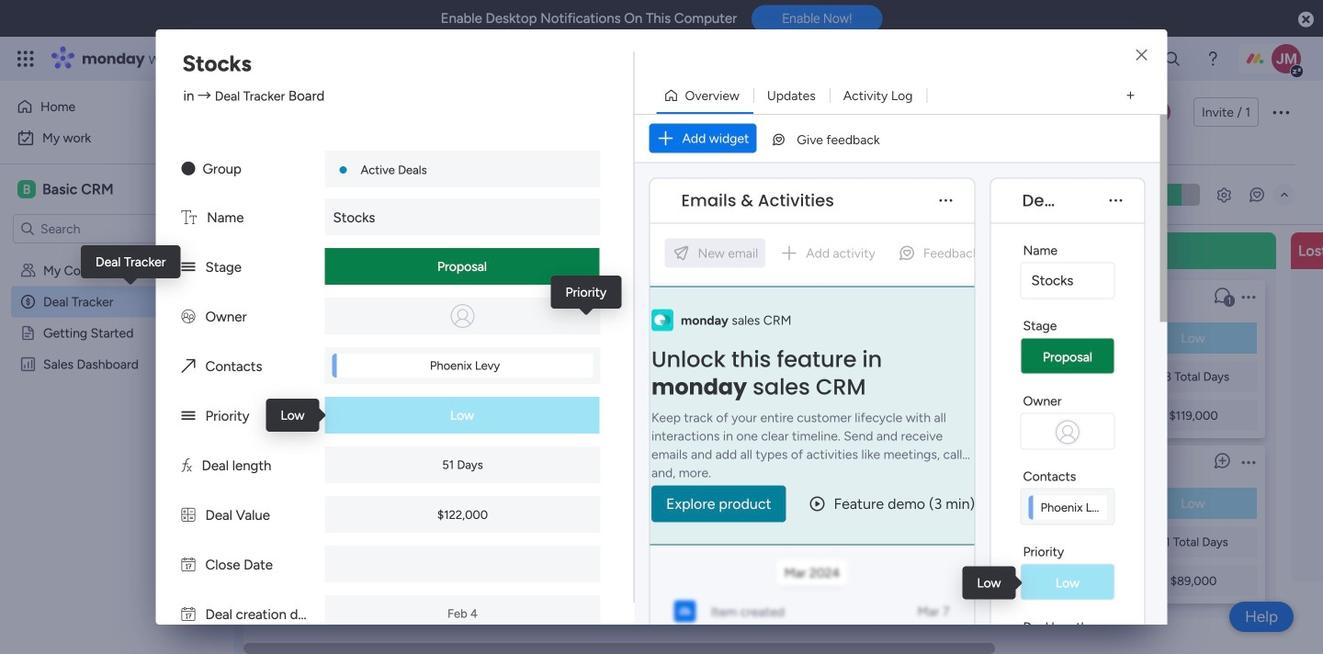 Task type: describe. For each thing, give the bounding box(es) containing it.
1 horizontal spatial add view image
[[1127, 89, 1134, 102]]

v2 function small outline image for 1st v2 status outline icon from right
[[1056, 369, 1068, 384]]

public dashboard image
[[19, 356, 37, 373]]

select product image
[[17, 50, 35, 68]]

dapulse close image
[[1298, 11, 1314, 29]]

1 v2 status outline image from the left
[[802, 496, 814, 511]]

workspace selection element
[[17, 178, 116, 200]]

more dots image
[[940, 194, 952, 207]]

new deal image
[[742, 242, 760, 260]]

v2 status image
[[181, 408, 195, 425]]

2 horizontal spatial list box
[[1048, 273, 1265, 604]]

1 vertical spatial option
[[11, 123, 223, 153]]

close image
[[1136, 49, 1147, 62]]

v2 multiple person column image
[[181, 309, 195, 325]]

jeremy miller image
[[1272, 44, 1301, 74]]

dapulse text column image
[[181, 209, 197, 226]]

0 horizontal spatial list box
[[0, 251, 234, 628]]

dapulse numbers column image
[[181, 507, 195, 524]]

help image
[[1204, 50, 1222, 68]]

v2 function small outline image for 2nd v2 status outline icon from right
[[549, 369, 560, 384]]

Search field
[[409, 182, 464, 208]]

1 v2 status outline image from the left
[[549, 331, 560, 345]]

angle down image
[[356, 188, 365, 202]]

jeremy miller image
[[1147, 100, 1171, 124]]

v2 search image
[[396, 184, 409, 205]]

v2 function image
[[181, 458, 192, 474]]

v2 status image
[[181, 259, 195, 276]]



Task type: locate. For each thing, give the bounding box(es) containing it.
1 horizontal spatial v2 status outline image
[[1056, 496, 1068, 511]]

v2 small numbers digit column outline image
[[802, 408, 814, 423]]

1 vertical spatial v2 function small outline image
[[802, 535, 814, 549]]

0 horizontal spatial v2 status outline image
[[802, 496, 814, 511]]

more dots image
[[1110, 194, 1122, 207]]

dapulse date column image
[[181, 557, 195, 573], [181, 606, 195, 623]]

1 vertical spatial add view image
[[492, 142, 500, 156]]

0 vertical spatial dapulse date column image
[[181, 557, 195, 573]]

tab list
[[278, 134, 1296, 164]]

monday marketplace image
[[1118, 50, 1137, 68]]

arrow down image
[[625, 184, 647, 206]]

2 vertical spatial option
[[0, 254, 234, 258]]

v2 function small outline image
[[295, 369, 307, 384], [802, 535, 814, 549]]

0 vertical spatial option
[[11, 92, 196, 121]]

1 dapulse date column image from the top
[[181, 557, 195, 573]]

search everything image
[[1163, 50, 1182, 68]]

option
[[11, 92, 196, 121], [11, 123, 223, 153], [0, 254, 234, 258]]

public board image
[[19, 324, 37, 342]]

v2 small numbers digit column outline image
[[295, 408, 307, 423], [549, 408, 560, 423], [1056, 408, 1068, 423], [802, 573, 814, 588], [1056, 573, 1068, 588]]

2 dapulse date column image from the top
[[181, 606, 195, 623]]

1 horizontal spatial list box
[[795, 273, 1012, 604]]

list box
[[0, 251, 234, 628], [795, 273, 1012, 604], [1048, 273, 1265, 604]]

add view image
[[1127, 89, 1134, 102], [492, 142, 500, 156]]

1 horizontal spatial v2 function small outline image
[[802, 535, 814, 549]]

v2 function small outline image
[[549, 369, 560, 384], [802, 369, 814, 384], [1056, 369, 1068, 384], [1056, 535, 1068, 549]]

v2 status outline image
[[802, 496, 814, 511], [1056, 496, 1068, 511]]

workspace image
[[17, 179, 36, 199]]

collapse image
[[1277, 187, 1292, 202]]

1 horizontal spatial v2 status outline image
[[1056, 331, 1068, 345]]

tab
[[481, 134, 511, 164]]

1 vertical spatial dapulse date column image
[[181, 606, 195, 623]]

0 horizontal spatial v2 function small outline image
[[295, 369, 307, 384]]

v2 status outline image
[[549, 331, 560, 345], [1056, 331, 1068, 345]]

0 vertical spatial v2 function small outline image
[[295, 369, 307, 384]]

0 horizontal spatial add view image
[[492, 142, 500, 156]]

0 vertical spatial add view image
[[1127, 89, 1134, 102]]

Search in workspace field
[[39, 218, 153, 239]]

v2 board relation small image
[[181, 358, 195, 375]]

0 horizontal spatial v2 status outline image
[[549, 331, 560, 345]]

None field
[[677, 189, 839, 213], [1018, 189, 1063, 213], [677, 189, 839, 213], [1018, 189, 1063, 213]]

2 v2 status outline image from the left
[[1056, 331, 1068, 345]]

2 v2 status outline image from the left
[[1056, 496, 1068, 511]]

row group
[[273, 232, 1323, 643]]

v2 function small outline image for first v2 status outline image from the right
[[1056, 535, 1068, 549]]

dialog
[[0, 0, 1323, 654]]

v2 sun image
[[181, 161, 195, 177]]



Task type: vqa. For each thing, say whether or not it's contained in the screenshot.
more dots image
yes



